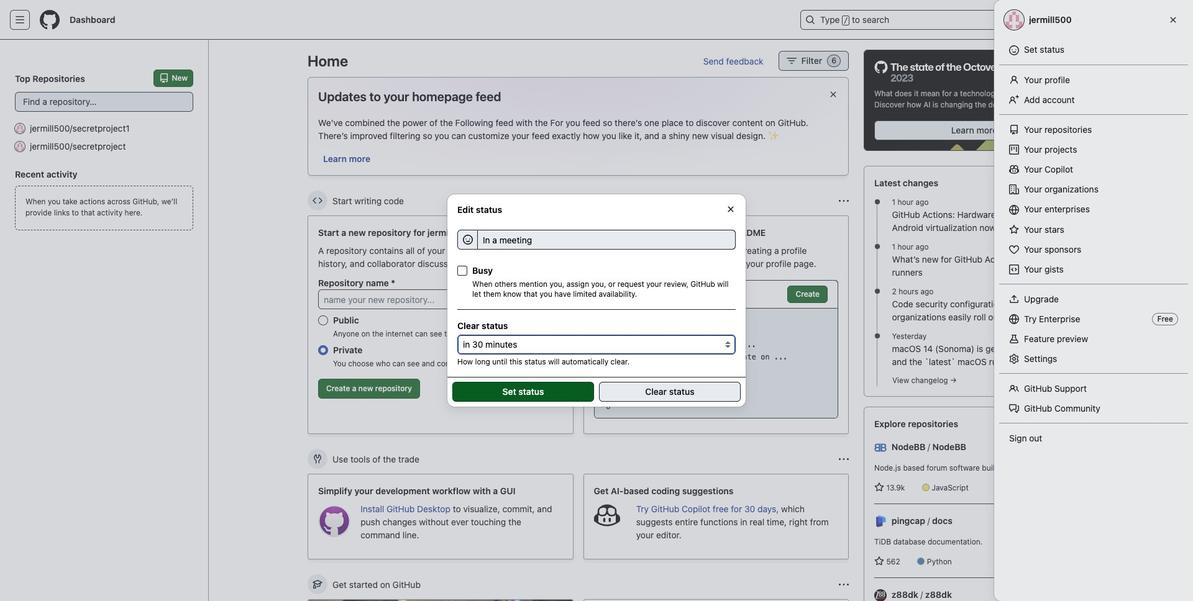 Task type: describe. For each thing, give the bounding box(es) containing it.
explore element
[[864, 50, 1085, 602]]

2 dot fill image from the top
[[872, 242, 882, 252]]

1 dot fill image from the top
[[872, 197, 882, 207]]

account element
[[0, 40, 209, 602]]

3 dot fill image from the top
[[872, 331, 882, 341]]

star image
[[874, 557, 884, 567]]

plus image
[[1042, 15, 1052, 25]]



Task type: locate. For each thing, give the bounding box(es) containing it.
command palette image
[[1003, 15, 1013, 25]]

dot fill image
[[872, 287, 882, 297]]

0 vertical spatial dot fill image
[[872, 197, 882, 207]]

explore repositories navigation
[[864, 407, 1085, 602]]

homepage image
[[40, 10, 60, 30]]

1 vertical spatial dot fill image
[[872, 242, 882, 252]]

star image
[[874, 483, 884, 493]]

triangle down image
[[1057, 15, 1067, 25]]

2 vertical spatial dot fill image
[[872, 331, 882, 341]]

dot fill image
[[872, 197, 882, 207], [872, 242, 882, 252], [872, 331, 882, 341]]



Task type: vqa. For each thing, say whether or not it's contained in the screenshot.
1st dot fill image
yes



